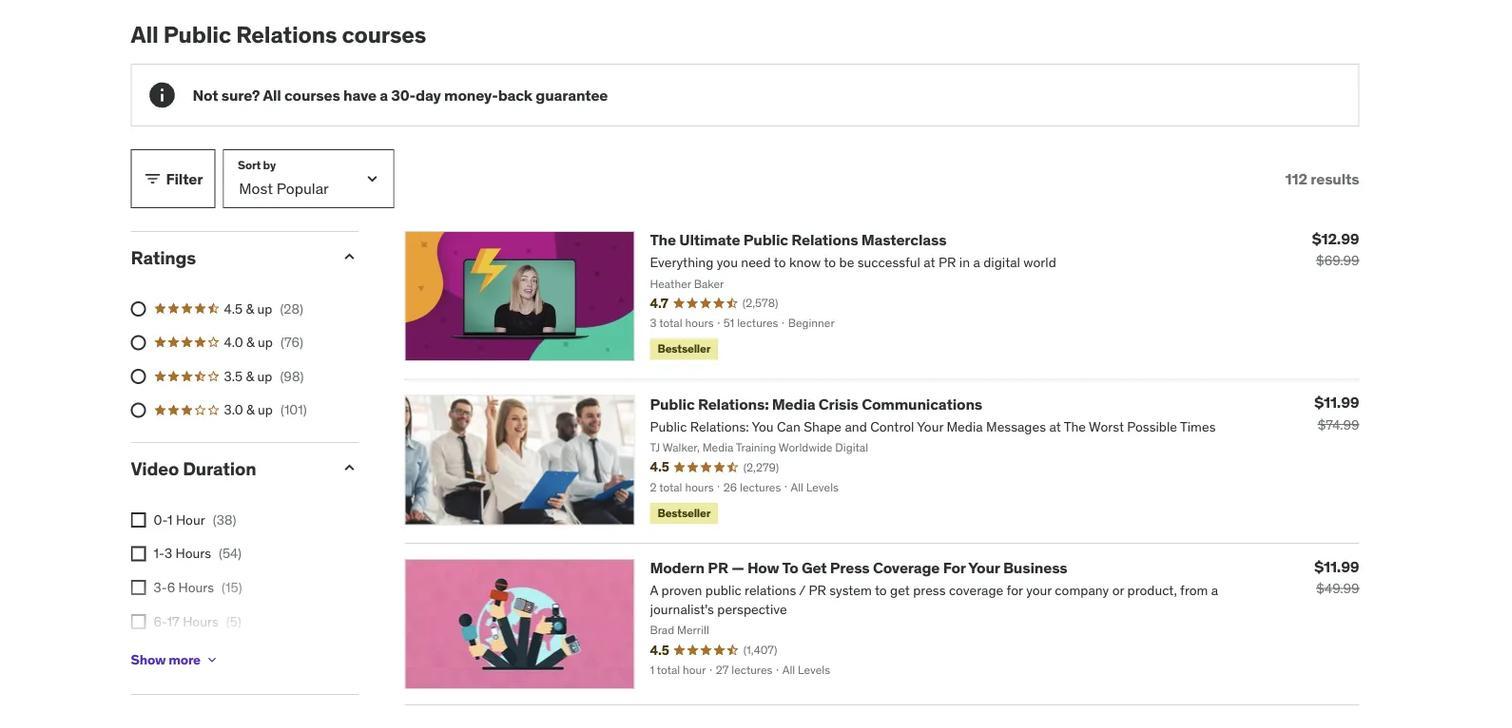 Task type: locate. For each thing, give the bounding box(es) containing it.
& right the 4.0
[[246, 334, 255, 351]]

up left (98)
[[257, 368, 272, 385]]

for
[[943, 558, 966, 578]]

results
[[1311, 169, 1359, 188]]

xsmall image right more on the left
[[204, 652, 220, 668]]

communications
[[862, 394, 982, 414]]

0 vertical spatial small image
[[143, 169, 162, 188]]

public up not at the left of the page
[[163, 20, 231, 49]]

xsmall image
[[131, 513, 146, 528], [131, 580, 146, 596], [131, 614, 146, 629]]

$74.99
[[1318, 416, 1359, 433]]

hours right "17"
[[183, 613, 218, 630]]

1 vertical spatial public
[[743, 230, 788, 250]]

1 horizontal spatial public
[[650, 394, 695, 414]]

relations
[[236, 20, 337, 49], [791, 230, 858, 250]]

guarantee
[[536, 85, 608, 105]]

0 horizontal spatial all
[[131, 20, 158, 49]]

1 vertical spatial xsmall image
[[204, 652, 220, 668]]

modern
[[650, 558, 705, 578]]

coverage
[[873, 558, 940, 578]]

relations up sure?
[[236, 20, 337, 49]]

up for 4.0 & up
[[258, 334, 273, 351]]

&
[[246, 300, 254, 317], [246, 334, 255, 351], [246, 368, 254, 385], [246, 401, 255, 419]]

hours
[[175, 545, 211, 562], [178, 579, 214, 596], [183, 613, 218, 630], [178, 647, 213, 664]]

up for 3.0 & up
[[258, 401, 273, 419]]

0 horizontal spatial xsmall image
[[131, 546, 146, 562]]

1 $11.99 from the top
[[1314, 393, 1359, 412]]

2 horizontal spatial public
[[743, 230, 788, 250]]

xsmall image left 6-
[[131, 614, 146, 629]]

public relations: media crisis communications
[[650, 394, 982, 414]]

0 vertical spatial $11.99
[[1314, 393, 1359, 412]]

courses
[[342, 20, 426, 49], [284, 85, 340, 105]]

0 horizontal spatial public
[[163, 20, 231, 49]]

a
[[380, 85, 388, 105]]

$11.99 $49.99
[[1314, 557, 1359, 597]]

up left (101)
[[258, 401, 273, 419]]

1 horizontal spatial relations
[[791, 230, 858, 250]]

hours right 3
[[175, 545, 211, 562]]

$11.99 $74.99
[[1314, 393, 1359, 433]]

3.5 & up (98)
[[224, 368, 304, 385]]

ratings button
[[131, 246, 325, 269]]

$11.99 up $49.99
[[1314, 557, 1359, 577]]

& for 4.0
[[246, 334, 255, 351]]

up
[[257, 300, 272, 317], [258, 334, 273, 351], [257, 368, 272, 385], [258, 401, 273, 419]]

courses for all
[[284, 85, 340, 105]]

(15)
[[222, 579, 242, 596]]

public right ultimate
[[743, 230, 788, 250]]

& right 3.0
[[246, 401, 255, 419]]

$12.99
[[1312, 229, 1359, 248]]

relations left masterclass
[[791, 230, 858, 250]]

$12.99 $69.99
[[1312, 229, 1359, 269]]

2 vertical spatial xsmall image
[[131, 614, 146, 629]]

0 vertical spatial courses
[[342, 20, 426, 49]]

1 vertical spatial courses
[[284, 85, 340, 105]]

1 vertical spatial relations
[[791, 230, 858, 250]]

3.0
[[224, 401, 243, 419]]

modern pr — how to get press coverage for your business
[[650, 558, 1068, 578]]

video duration
[[131, 458, 256, 480]]

0 vertical spatial xsmall image
[[131, 546, 146, 562]]

$11.99 for modern pr — how to get press coverage for your business
[[1314, 557, 1359, 577]]

1 vertical spatial all
[[263, 85, 281, 105]]

day
[[416, 85, 441, 105]]

business
[[1003, 558, 1068, 578]]

(98)
[[280, 368, 304, 385]]

xsmall image
[[131, 546, 146, 562], [204, 652, 220, 668]]

your
[[968, 558, 1000, 578]]

1 xsmall image from the top
[[131, 513, 146, 528]]

small image inside "filter" button
[[143, 169, 162, 188]]

up for 3.5 & up
[[257, 368, 272, 385]]

1-
[[154, 545, 164, 562]]

hours for 3-6 hours
[[178, 579, 214, 596]]

& for 3.0
[[246, 401, 255, 419]]

hours right 6
[[178, 579, 214, 596]]

6
[[167, 579, 175, 596]]

courses left have
[[284, 85, 340, 105]]

xsmall image for 3-
[[131, 580, 146, 596]]

(54)
[[219, 545, 242, 562]]

1 vertical spatial small image
[[340, 247, 359, 266]]

$69.99
[[1316, 252, 1359, 269]]

0 vertical spatial public
[[163, 20, 231, 49]]

& for 3.5
[[246, 368, 254, 385]]

xsmall image left 0-
[[131, 513, 146, 528]]

0 horizontal spatial courses
[[284, 85, 340, 105]]

the
[[650, 230, 676, 250]]

xsmall image left 1-
[[131, 546, 146, 562]]

courses up "a"
[[342, 20, 426, 49]]

0-1 hour (38)
[[154, 511, 236, 528]]

hour
[[176, 511, 205, 528]]

up left (28)
[[257, 300, 272, 317]]

public left relations:
[[650, 394, 695, 414]]

2 $11.99 from the top
[[1314, 557, 1359, 577]]

3 xsmall image from the top
[[131, 614, 146, 629]]

$11.99 up $74.99
[[1314, 393, 1359, 412]]

xsmall image for 6-
[[131, 614, 146, 629]]

xsmall image left 3-
[[131, 580, 146, 596]]

2 vertical spatial small image
[[340, 459, 359, 478]]

$11.99
[[1314, 393, 1359, 412], [1314, 557, 1359, 577]]

112 results
[[1285, 169, 1359, 188]]

video duration button
[[131, 458, 325, 480]]

2 xsmall image from the top
[[131, 580, 146, 596]]

pr
[[708, 558, 728, 578]]

& right 4.5
[[246, 300, 254, 317]]

up left (76)
[[258, 334, 273, 351]]

1 vertical spatial $11.99
[[1314, 557, 1359, 577]]

filter button
[[131, 149, 215, 208]]

public
[[163, 20, 231, 49], [743, 230, 788, 250], [650, 394, 695, 414]]

2 vertical spatial public
[[650, 394, 695, 414]]

0 vertical spatial relations
[[236, 20, 337, 49]]

3-
[[154, 579, 167, 596]]

how
[[747, 558, 779, 578]]

30-
[[391, 85, 416, 105]]

hours right 17+
[[178, 647, 213, 664]]

0 vertical spatial xsmall image
[[131, 513, 146, 528]]

1 horizontal spatial xsmall image
[[204, 652, 220, 668]]

1 horizontal spatial courses
[[342, 20, 426, 49]]

hours for 6-17 hours
[[183, 613, 218, 630]]

17+
[[154, 647, 174, 664]]

back
[[498, 85, 533, 105]]

1 vertical spatial xsmall image
[[131, 580, 146, 596]]

& right 3.5
[[246, 368, 254, 385]]

small image
[[143, 169, 162, 188], [340, 247, 359, 266], [340, 459, 359, 478]]

3
[[164, 545, 172, 562]]

media
[[772, 394, 815, 414]]

up for 4.5 & up
[[257, 300, 272, 317]]

all
[[131, 20, 158, 49], [263, 85, 281, 105]]

$11.99 for public relations: media crisis communications
[[1314, 393, 1359, 412]]

get
[[802, 558, 827, 578]]

small image for ratings
[[340, 247, 359, 266]]

show more button
[[131, 641, 220, 679]]



Task type: vqa. For each thing, say whether or not it's contained in the screenshot.
Your
yes



Task type: describe. For each thing, give the bounding box(es) containing it.
17
[[167, 613, 180, 630]]

(101)
[[280, 401, 307, 419]]

not
[[193, 85, 218, 105]]

4.0 & up (76)
[[224, 334, 303, 351]]

1-3 hours (54)
[[154, 545, 242, 562]]

(28)
[[280, 300, 303, 317]]

3.5
[[224, 368, 243, 385]]

3-6 hours (15)
[[154, 579, 242, 596]]

masterclass
[[861, 230, 947, 250]]

not sure? all courses have a 30-day money-back guarantee
[[193, 85, 608, 105]]

xsmall image for 0-
[[131, 513, 146, 528]]

the ultimate public relations masterclass link
[[650, 230, 947, 250]]

& for 4.5
[[246, 300, 254, 317]]

0 horizontal spatial relations
[[236, 20, 337, 49]]

modern pr — how to get press coverage for your business link
[[650, 558, 1068, 578]]

17+ hours
[[154, 647, 213, 664]]

xsmall image inside show more 'button'
[[204, 652, 220, 668]]

112 results status
[[1285, 169, 1359, 188]]

relations:
[[698, 394, 769, 414]]

the ultimate public relations masterclass
[[650, 230, 947, 250]]

1
[[167, 511, 173, 528]]

public relations: media crisis communications link
[[650, 394, 982, 414]]

(5)
[[226, 613, 241, 630]]

112
[[1285, 169, 1308, 188]]

money-
[[444, 85, 498, 105]]

press
[[830, 558, 870, 578]]

0-
[[154, 511, 167, 528]]

filter
[[166, 169, 203, 188]]

—
[[732, 558, 744, 578]]

have
[[343, 85, 377, 105]]

4.5 & up (28)
[[224, 300, 303, 317]]

crisis
[[819, 394, 859, 414]]

small image for video duration
[[340, 459, 359, 478]]

courses for relations
[[342, 20, 426, 49]]

4.0
[[224, 334, 243, 351]]

3.0 & up (101)
[[224, 401, 307, 419]]

to
[[782, 558, 798, 578]]

4.5
[[224, 300, 243, 317]]

sure?
[[221, 85, 260, 105]]

6-
[[154, 613, 167, 630]]

ratings
[[131, 246, 196, 269]]

ultimate
[[679, 230, 740, 250]]

show more
[[131, 651, 201, 668]]

(38)
[[213, 511, 236, 528]]

show
[[131, 651, 166, 668]]

(76)
[[280, 334, 303, 351]]

more
[[168, 651, 201, 668]]

0 vertical spatial all
[[131, 20, 158, 49]]

all public relations courses
[[131, 20, 426, 49]]

6-17 hours (5)
[[154, 613, 241, 630]]

hours for 1-3 hours
[[175, 545, 211, 562]]

video
[[131, 458, 179, 480]]

duration
[[183, 458, 256, 480]]

1 horizontal spatial all
[[263, 85, 281, 105]]

$49.99
[[1316, 580, 1359, 597]]



